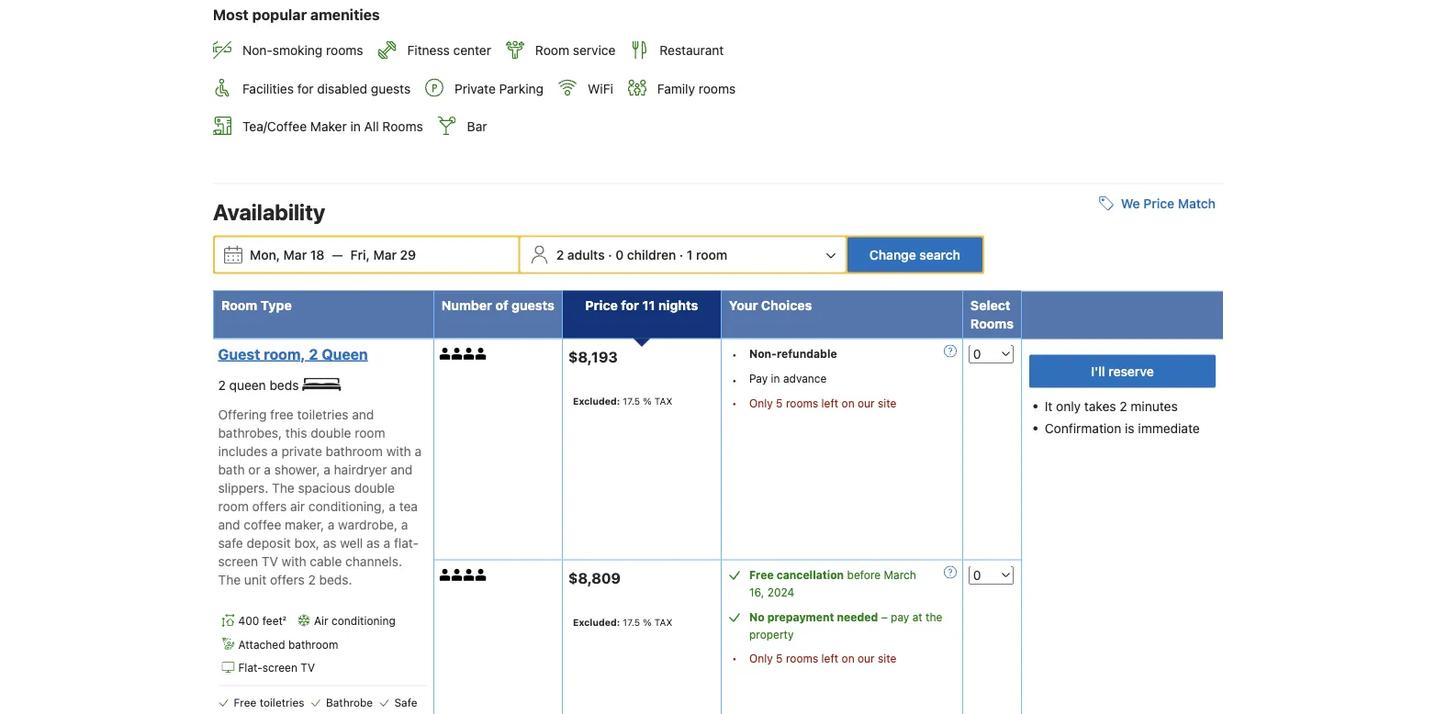Task type: vqa. For each thing, say whether or not it's contained in the screenshot.
113
no



Task type: locate. For each thing, give the bounding box(es) containing it.
the
[[272, 480, 295, 495], [218, 572, 241, 587]]

% for $8,809
[[643, 617, 652, 628]]

non- up facilities
[[243, 43, 273, 58]]

left down advance
[[822, 397, 839, 410]]

as up channels.
[[367, 535, 380, 550]]

non-refundable
[[749, 348, 837, 361]]

1 vertical spatial screen
[[263, 662, 298, 675]]

1 our from the top
[[858, 397, 875, 410]]

1 horizontal spatial tv
[[301, 662, 315, 675]]

1 vertical spatial non-
[[749, 348, 777, 361]]

shower,
[[274, 462, 320, 477]]

17.5 for $8,809
[[623, 617, 640, 628]]

0 horizontal spatial free
[[234, 697, 257, 709]]

i'll reserve
[[1091, 364, 1154, 379]]

2 tax from the top
[[655, 617, 673, 628]]

2 only from the top
[[749, 653, 773, 666]]

1 as from the left
[[323, 535, 337, 550]]

2 on from the top
[[842, 653, 855, 666]]

2 as from the left
[[367, 535, 380, 550]]

1 only 5 rooms left on our site from the top
[[749, 397, 897, 410]]

only 5 rooms left on our site down advance
[[749, 397, 897, 410]]

a right 'or'
[[264, 462, 271, 477]]

site for more details on meals and payment options image
[[878, 397, 897, 410]]

queen
[[322, 346, 368, 363]]

0 vertical spatial only
[[749, 397, 773, 410]]

0 vertical spatial tv
[[262, 554, 278, 569]]

facilities
[[243, 81, 294, 96]]

only down pay at the bottom of the page
[[749, 397, 773, 410]]

bathrobes,
[[218, 425, 282, 440]]

mar
[[284, 247, 307, 262], [373, 247, 397, 262]]

before
[[847, 569, 881, 582]]

free
[[270, 407, 294, 422]]

all
[[364, 119, 379, 134]]

1 horizontal spatial for
[[621, 298, 639, 313]]

the left unit
[[218, 572, 241, 587]]

guests
[[371, 81, 411, 96], [512, 298, 555, 313]]

more details on meals and payment options image
[[944, 566, 957, 579]]

2 5 from the top
[[776, 653, 783, 666]]

safe
[[395, 697, 418, 709]]

screen down safe
[[218, 554, 258, 569]]

2 excluded: from the top
[[573, 617, 620, 628]]

with down "box,"
[[282, 554, 306, 569]]

0 vertical spatial toiletries
[[297, 407, 349, 422]]

mar left 18
[[284, 247, 307, 262]]

maker
[[310, 119, 347, 134]]

bathroom
[[326, 443, 383, 459], [288, 638, 338, 651]]

offers
[[252, 499, 287, 514], [270, 572, 305, 587]]

room left service
[[535, 43, 570, 58]]

1 vertical spatial rooms
[[971, 316, 1014, 331]]

service
[[573, 43, 616, 58]]

toiletries up this
[[297, 407, 349, 422]]

bar
[[467, 119, 487, 134]]

toiletries
[[297, 407, 349, 422], [260, 697, 305, 709]]

1 vertical spatial and
[[391, 462, 413, 477]]

price right we at top right
[[1144, 196, 1175, 211]]

1 vertical spatial guests
[[512, 298, 555, 313]]

0 horizontal spatial double
[[311, 425, 351, 440]]

fri, mar 29 button
[[343, 239, 424, 272]]

5 down the "property"
[[776, 653, 783, 666]]

0 horizontal spatial for
[[297, 81, 314, 96]]

1 horizontal spatial mar
[[373, 247, 397, 262]]

1 horizontal spatial the
[[272, 480, 295, 495]]

2 adults · 0 children · 1 room button
[[522, 238, 844, 273]]

1 vertical spatial double
[[354, 480, 395, 495]]

1 horizontal spatial room
[[535, 43, 570, 58]]

0 horizontal spatial mar
[[284, 247, 307, 262]]

offers up coffee in the bottom left of the page
[[252, 499, 287, 514]]

0 horizontal spatial with
[[282, 554, 306, 569]]

tv down attached bathroom
[[301, 662, 315, 675]]

1 horizontal spatial in
[[771, 373, 780, 385]]

·
[[608, 247, 612, 262], [680, 247, 684, 262]]

toiletries down flat-screen tv
[[260, 697, 305, 709]]

0 vertical spatial on
[[842, 397, 855, 410]]

at
[[913, 611, 923, 624]]

rooms down the "property"
[[786, 653, 819, 666]]

bathroom up hairdryer
[[326, 443, 383, 459]]

non- up pay at the bottom of the page
[[749, 348, 777, 361]]

left
[[822, 397, 839, 410], [822, 653, 839, 666]]

rooms right the all
[[383, 119, 423, 134]]

spacious
[[298, 480, 351, 495]]

1 only from the top
[[749, 397, 773, 410]]

double up private
[[311, 425, 351, 440]]

2 horizontal spatial room
[[696, 247, 728, 262]]

0 horizontal spatial room
[[221, 298, 257, 313]]

1 vertical spatial with
[[282, 554, 306, 569]]

excluded: 17.5 % tax down $8,809
[[573, 617, 673, 628]]

excluded: 17.5 % tax down $8,193
[[573, 395, 673, 406]]

0 vertical spatial non-
[[243, 43, 273, 58]]

the
[[926, 611, 943, 624]]

0 vertical spatial with
[[386, 443, 411, 459]]

1 vertical spatial 5
[[776, 653, 783, 666]]

0 vertical spatial and
[[352, 407, 374, 422]]

in
[[350, 119, 361, 134], [771, 373, 780, 385]]

2 left 'adults'
[[556, 247, 564, 262]]

11
[[643, 298, 655, 313]]

1 vertical spatial site
[[878, 653, 897, 666]]

0 vertical spatial site
[[878, 397, 897, 410]]

0 horizontal spatial the
[[218, 572, 241, 587]]

0 horizontal spatial in
[[350, 119, 361, 134]]

2 our from the top
[[858, 653, 875, 666]]

0 vertical spatial %
[[643, 395, 652, 406]]

0 horizontal spatial tv
[[262, 554, 278, 569]]

only 5 rooms left on our site for more details on meals and payment options image
[[749, 397, 897, 410]]

room left the type
[[221, 298, 257, 313]]

0 vertical spatial room
[[696, 247, 728, 262]]

0 vertical spatial tax
[[655, 395, 673, 406]]

excluded: down $8,809
[[573, 617, 620, 628]]

1 vertical spatial only 5 rooms left on our site
[[749, 653, 897, 666]]

29
[[400, 247, 416, 262]]

guests right of
[[512, 298, 555, 313]]

guests up the all
[[371, 81, 411, 96]]

occupancy image
[[464, 348, 476, 360], [476, 348, 488, 360], [452, 569, 464, 581], [464, 569, 476, 581]]

site for more details on meals and payment options icon
[[878, 653, 897, 666]]

tea/coffee
[[243, 119, 307, 134]]

or
[[248, 462, 261, 477]]

0 vertical spatial only 5 rooms left on our site
[[749, 397, 897, 410]]

is
[[1125, 421, 1135, 436]]

as up cable
[[323, 535, 337, 550]]

1 vertical spatial on
[[842, 653, 855, 666]]

tv down deposit
[[262, 554, 278, 569]]

room for double
[[355, 425, 385, 440]]

2 inside it only takes 2 minutes confirmation is immediate
[[1120, 399, 1128, 414]]

2 17.5 from the top
[[623, 617, 640, 628]]

and up tea
[[391, 462, 413, 477]]

0 vertical spatial price
[[1144, 196, 1175, 211]]

for
[[297, 81, 314, 96], [621, 298, 639, 313]]

with
[[386, 443, 411, 459], [282, 554, 306, 569]]

tax
[[655, 395, 673, 406], [655, 617, 673, 628]]

% for $8,193
[[643, 395, 652, 406]]

· left 0
[[608, 247, 612, 262]]

queen
[[229, 378, 266, 393]]

1 17.5 from the top
[[623, 395, 640, 406]]

the down shower,
[[272, 480, 295, 495]]

$8,809
[[569, 570, 621, 588]]

double down hairdryer
[[354, 480, 395, 495]]

1 vertical spatial for
[[621, 298, 639, 313]]

1 left from the top
[[822, 397, 839, 410]]

1 horizontal spatial and
[[352, 407, 374, 422]]

screen down attached bathroom
[[263, 662, 298, 675]]

1 horizontal spatial free
[[749, 569, 774, 582]]

1 vertical spatial room
[[355, 425, 385, 440]]

0 horizontal spatial as
[[323, 535, 337, 550]]

before march 16, 2024
[[749, 569, 917, 599]]

2 right room,
[[309, 346, 318, 363]]

1 horizontal spatial rooms
[[971, 316, 1014, 331]]

for left disabled
[[297, 81, 314, 96]]

0 vertical spatial free
[[749, 569, 774, 582]]

1 vertical spatial free
[[234, 697, 257, 709]]

1 horizontal spatial double
[[354, 480, 395, 495]]

nights
[[659, 298, 699, 313]]

1 · from the left
[[608, 247, 612, 262]]

property
[[749, 629, 794, 642]]

1 tax from the top
[[655, 395, 673, 406]]

0 vertical spatial bathroom
[[326, 443, 383, 459]]

1 vertical spatial bathroom
[[288, 638, 338, 651]]

and
[[352, 407, 374, 422], [391, 462, 413, 477], [218, 517, 240, 532]]

1 horizontal spatial price
[[1144, 196, 1175, 211]]

1 excluded: from the top
[[573, 395, 620, 406]]

guest room, 2 queen
[[218, 346, 368, 363]]

1 excluded: 17.5 % tax from the top
[[573, 395, 673, 406]]

0 vertical spatial 5
[[776, 397, 783, 410]]

2 inside offering free toiletries and bathrobes, this double room includes a private bathroom with a bath or a shower, a hairdryer and slippers. the spacious double room offers air conditioning, a tea and coffee maker, a wardrobe, a safe deposit box, as well as a flat- screen tv with cable channels. the unit offers 2 beds.
[[308, 572, 316, 587]]

only 5 rooms left on our site down – pay at the property
[[749, 653, 897, 666]]

2
[[556, 247, 564, 262], [309, 346, 318, 363], [218, 378, 226, 393], [1120, 399, 1128, 414], [308, 572, 316, 587]]

most popular amenities
[[213, 6, 380, 23]]

1 vertical spatial excluded: 17.5 % tax
[[573, 617, 673, 628]]

1 vertical spatial excluded:
[[573, 617, 620, 628]]

1 horizontal spatial ·
[[680, 247, 684, 262]]

bathroom down air
[[288, 638, 338, 651]]

1 vertical spatial room
[[221, 298, 257, 313]]

room up hairdryer
[[355, 425, 385, 440]]

1 5 from the top
[[776, 397, 783, 410]]

a left flat-
[[384, 535, 391, 550]]

with up hairdryer
[[386, 443, 411, 459]]

1 vertical spatial only
[[749, 653, 773, 666]]

5
[[776, 397, 783, 410], [776, 653, 783, 666]]

for left 11
[[621, 298, 639, 313]]

2 down cable
[[308, 572, 316, 587]]

family
[[658, 81, 695, 96]]

more details on meals and payment options image
[[944, 345, 957, 358]]

5 down 'pay in advance'
[[776, 397, 783, 410]]

0 horizontal spatial non-
[[243, 43, 273, 58]]

a down the conditioning,
[[328, 517, 335, 532]]

0 horizontal spatial screen
[[218, 554, 258, 569]]

in left the all
[[350, 119, 361, 134]]

excluded: down $8,193
[[573, 395, 620, 406]]

0 vertical spatial for
[[297, 81, 314, 96]]

mar left the 29
[[373, 247, 397, 262]]

2 only 5 rooms left on our site from the top
[[749, 653, 897, 666]]

2 % from the top
[[643, 617, 652, 628]]

on for more details on meals and payment options icon
[[842, 653, 855, 666]]

0 vertical spatial guests
[[371, 81, 411, 96]]

0 vertical spatial left
[[822, 397, 839, 410]]

our for more details on meals and payment options icon
[[858, 653, 875, 666]]

screen
[[218, 554, 258, 569], [263, 662, 298, 675]]

· left 1
[[680, 247, 684, 262]]

2 left from the top
[[822, 653, 839, 666]]

room down slippers.
[[218, 499, 249, 514]]

1 vertical spatial left
[[822, 653, 839, 666]]

toiletries inside offering free toiletries and bathrobes, this double room includes a private bathroom with a bath or a shower, a hairdryer and slippers. the spacious double room offers air conditioning, a tea and coffee maker, a wardrobe, a safe deposit box, as well as a flat- screen tv with cable channels. the unit offers 2 beds.
[[297, 407, 349, 422]]

your choices
[[729, 298, 812, 313]]

2 vertical spatial room
[[218, 499, 249, 514]]

tea
[[399, 499, 418, 514]]

1 vertical spatial the
[[218, 572, 241, 587]]

rooms down select
[[971, 316, 1014, 331]]

well
[[340, 535, 363, 550]]

room right 1
[[696, 247, 728, 262]]

offers right unit
[[270, 572, 305, 587]]

it
[[1045, 399, 1053, 414]]

1 horizontal spatial screen
[[263, 662, 298, 675]]

2 horizontal spatial and
[[391, 462, 413, 477]]

0 vertical spatial our
[[858, 397, 875, 410]]

2 excluded: 17.5 % tax from the top
[[573, 617, 673, 628]]

free down flat- at the bottom left of page
[[234, 697, 257, 709]]

0
[[616, 247, 624, 262]]

0 vertical spatial room
[[535, 43, 570, 58]]

immediate
[[1138, 421, 1200, 436]]

0 vertical spatial rooms
[[383, 119, 423, 134]]

0 horizontal spatial and
[[218, 517, 240, 532]]

bath
[[218, 462, 245, 477]]

price left 11
[[586, 298, 618, 313]]

1 vertical spatial 17.5
[[623, 617, 640, 628]]

change search
[[870, 247, 961, 262]]

and up safe
[[218, 517, 240, 532]]

left for more details on meals and payment options image
[[822, 397, 839, 410]]

room inside button
[[696, 247, 728, 262]]

1 vertical spatial our
[[858, 653, 875, 666]]

0 vertical spatial 17.5
[[623, 395, 640, 406]]

confirmation
[[1045, 421, 1122, 436]]

and up hairdryer
[[352, 407, 374, 422]]

1 horizontal spatial non-
[[749, 348, 777, 361]]

free
[[749, 569, 774, 582], [234, 697, 257, 709]]

1 vertical spatial in
[[771, 373, 780, 385]]

choices
[[761, 298, 812, 313]]

1 vertical spatial tax
[[655, 617, 673, 628]]

unit
[[244, 572, 267, 587]]

1 site from the top
[[878, 397, 897, 410]]

0 horizontal spatial ·
[[608, 247, 612, 262]]

of
[[496, 298, 509, 313]]

occupancy image
[[440, 348, 452, 360], [452, 348, 464, 360], [440, 569, 452, 581], [476, 569, 488, 581]]

2 inside button
[[556, 247, 564, 262]]

for for price
[[621, 298, 639, 313]]

0 vertical spatial excluded:
[[573, 395, 620, 406]]

only 5 rooms left on our site
[[749, 397, 897, 410], [749, 653, 897, 666]]

in right pay at the bottom of the page
[[771, 373, 780, 385]]

2 queen beds
[[218, 378, 302, 393]]

for for facilities
[[297, 81, 314, 96]]

box,
[[294, 535, 320, 550]]

0 horizontal spatial price
[[586, 298, 618, 313]]

room
[[535, 43, 570, 58], [221, 298, 257, 313]]

1 on from the top
[[842, 397, 855, 410]]

17.5
[[623, 395, 640, 406], [623, 617, 640, 628]]

free up "16,"
[[749, 569, 774, 582]]

rooms down advance
[[786, 397, 819, 410]]

1 • from the top
[[732, 348, 737, 361]]

excluded: 17.5 % tax
[[573, 395, 673, 406], [573, 617, 673, 628]]

price for 11 nights
[[586, 298, 699, 313]]

2 · from the left
[[680, 247, 684, 262]]

1 horizontal spatial room
[[355, 425, 385, 440]]

1 mar from the left
[[284, 247, 307, 262]]

left down – pay at the property
[[822, 653, 839, 666]]

2 up is
[[1120, 399, 1128, 414]]

1 horizontal spatial as
[[367, 535, 380, 550]]

2 site from the top
[[878, 653, 897, 666]]

1 vertical spatial %
[[643, 617, 652, 628]]

only down the "property"
[[749, 653, 773, 666]]

1 % from the top
[[643, 395, 652, 406]]

0 vertical spatial excluded: 17.5 % tax
[[573, 395, 673, 406]]

0 vertical spatial in
[[350, 119, 361, 134]]

1 horizontal spatial with
[[386, 443, 411, 459]]

0 vertical spatial screen
[[218, 554, 258, 569]]



Task type: describe. For each thing, give the bounding box(es) containing it.
no
[[749, 611, 765, 624]]

we price match button
[[1092, 187, 1224, 220]]

change
[[870, 247, 917, 262]]

price inside we price match dropdown button
[[1144, 196, 1175, 211]]

includes
[[218, 443, 268, 459]]

a up tea
[[415, 443, 422, 459]]

a left private
[[271, 443, 278, 459]]

rooms right 'family'
[[699, 81, 736, 96]]

children
[[627, 247, 676, 262]]

left for more details on meals and payment options icon
[[822, 653, 839, 666]]

change search button
[[848, 238, 983, 273]]

parking
[[499, 81, 544, 96]]

refundable
[[777, 348, 837, 361]]

0 vertical spatial offers
[[252, 499, 287, 514]]

private
[[455, 81, 496, 96]]

non- for refundable
[[749, 348, 777, 361]]

0 vertical spatial double
[[311, 425, 351, 440]]

2 vertical spatial and
[[218, 517, 240, 532]]

this
[[286, 425, 307, 440]]

non-smoking rooms
[[243, 43, 363, 58]]

excluded: for $8,809
[[573, 617, 620, 628]]

beds.
[[319, 572, 352, 587]]

18
[[310, 247, 325, 262]]

1 vertical spatial offers
[[270, 572, 305, 587]]

2 • from the top
[[732, 374, 737, 387]]

free for free cancellation
[[749, 569, 774, 582]]

– pay at the property
[[749, 611, 943, 642]]

rooms down the amenities
[[326, 43, 363, 58]]

a up "spacious"
[[324, 462, 331, 477]]

advance
[[783, 373, 827, 385]]

only for more details on meals and payment options icon
[[749, 653, 773, 666]]

fitness center
[[407, 43, 491, 58]]

safe
[[218, 535, 243, 550]]

0 horizontal spatial room
[[218, 499, 249, 514]]

smoking
[[273, 43, 323, 58]]

5 for more details on meals and payment options image
[[776, 397, 783, 410]]

offering
[[218, 407, 267, 422]]

2024
[[768, 587, 795, 599]]

mon,
[[250, 247, 280, 262]]

fitness
[[407, 43, 450, 58]]

room for room type
[[221, 298, 257, 313]]

—
[[332, 247, 343, 262]]

a left tea
[[389, 499, 396, 514]]

private parking
[[455, 81, 544, 96]]

beds
[[270, 378, 299, 393]]

excluded: 17.5 % tax for $8,809
[[573, 617, 673, 628]]

1 horizontal spatial guests
[[512, 298, 555, 313]]

most
[[213, 6, 249, 23]]

minutes
[[1131, 399, 1178, 414]]

2 mar from the left
[[373, 247, 397, 262]]

wardrobe,
[[338, 517, 398, 532]]

1 vertical spatial price
[[586, 298, 618, 313]]

tv inside offering free toiletries and bathrobes, this double room includes a private bathroom with a bath or a shower, a hairdryer and slippers. the spacious double room offers air conditioning, a tea and coffee maker, a wardrobe, a safe deposit box, as well as a flat- screen tv with cable channels. the unit offers 2 beds.
[[262, 554, 278, 569]]

5 for more details on meals and payment options icon
[[776, 653, 783, 666]]

amenities
[[310, 6, 380, 23]]

maker,
[[285, 517, 324, 532]]

attached bathroom
[[238, 638, 338, 651]]

pay in advance
[[749, 373, 827, 385]]

flat-
[[394, 535, 419, 550]]

pay
[[749, 373, 768, 385]]

match
[[1178, 196, 1216, 211]]

17.5 for $8,193
[[623, 395, 640, 406]]

$8,193
[[569, 349, 618, 366]]

1
[[687, 247, 693, 262]]

2 adults · 0 children · 1 room
[[556, 247, 728, 262]]

your
[[729, 298, 758, 313]]

prepayment
[[768, 611, 834, 624]]

0 horizontal spatial rooms
[[383, 119, 423, 134]]

on for more details on meals and payment options image
[[842, 397, 855, 410]]

1 vertical spatial tv
[[301, 662, 315, 675]]

non- for smoking
[[243, 43, 273, 58]]

screen inside offering free toiletries and bathrobes, this double room includes a private bathroom with a bath or a shower, a hairdryer and slippers. the spacious double room offers air conditioning, a tea and coffee maker, a wardrobe, a safe deposit box, as well as a flat- screen tv with cable channels. the unit offers 2 beds.
[[218, 554, 258, 569]]

–
[[882, 611, 888, 624]]

cancellation
[[777, 569, 844, 582]]

free for free toiletries
[[234, 697, 257, 709]]

bathroom inside offering free toiletries and bathrobes, this double room includes a private bathroom with a bath or a shower, a hairdryer and slippers. the spacious double room offers air conditioning, a tea and coffee maker, a wardrobe, a safe deposit box, as well as a flat- screen tv with cable channels. the unit offers 2 beds.
[[326, 443, 383, 459]]

facilities for disabled guests
[[243, 81, 411, 96]]

our for more details on meals and payment options image
[[858, 397, 875, 410]]

number of guests
[[442, 298, 555, 313]]

mon, mar 18 — fri, mar 29
[[250, 247, 416, 262]]

400 feet²
[[238, 615, 287, 628]]

0 horizontal spatial guests
[[371, 81, 411, 96]]

room for room service
[[535, 43, 570, 58]]

only for more details on meals and payment options image
[[749, 397, 773, 410]]

4 • from the top
[[732, 653, 737, 666]]

mon, mar 18 button
[[243, 239, 332, 272]]

i'll reserve button
[[1030, 355, 1216, 388]]

2 left "queen"
[[218, 378, 226, 393]]

free toiletries
[[234, 697, 305, 709]]

free cancellation
[[749, 569, 844, 582]]

guest
[[218, 346, 260, 363]]

fri,
[[351, 247, 370, 262]]

3 • from the top
[[732, 397, 737, 410]]

only
[[1056, 399, 1081, 414]]

air
[[290, 499, 305, 514]]

type
[[261, 298, 292, 313]]

tax for $8,809
[[655, 617, 673, 628]]

offering free toiletries and bathrobes, this double room includes a private bathroom with a bath or a shower, a hairdryer and slippers. the spacious double room offers air conditioning, a tea and coffee maker, a wardrobe, a safe deposit box, as well as a flat- screen tv with cable channels. the unit offers 2 beds.
[[218, 407, 422, 587]]

0 vertical spatial the
[[272, 480, 295, 495]]

a up flat-
[[401, 517, 408, 532]]

center
[[453, 43, 491, 58]]

availability
[[213, 199, 325, 225]]

flat-screen tv
[[238, 662, 315, 675]]

hairdryer
[[334, 462, 387, 477]]

select
[[971, 298, 1011, 313]]

conditioning
[[332, 615, 396, 628]]

select rooms
[[971, 298, 1014, 331]]

excluded: 17.5 % tax for $8,193
[[573, 395, 673, 406]]

excluded: for $8,193
[[573, 395, 620, 406]]

room service
[[535, 43, 616, 58]]

conditioning,
[[309, 499, 385, 514]]

guest room, 2 queen link
[[218, 345, 423, 363]]

tea/coffee maker in all rooms
[[243, 119, 423, 134]]

cable
[[310, 554, 342, 569]]

tax for $8,193
[[655, 395, 673, 406]]

number
[[442, 298, 492, 313]]

takes
[[1085, 399, 1117, 414]]

1 vertical spatial toiletries
[[260, 697, 305, 709]]

adults
[[568, 247, 605, 262]]

feet²
[[262, 615, 287, 628]]

room for 1
[[696, 247, 728, 262]]

attached
[[238, 638, 285, 651]]

only 5 rooms left on our site for more details on meals and payment options icon
[[749, 653, 897, 666]]



